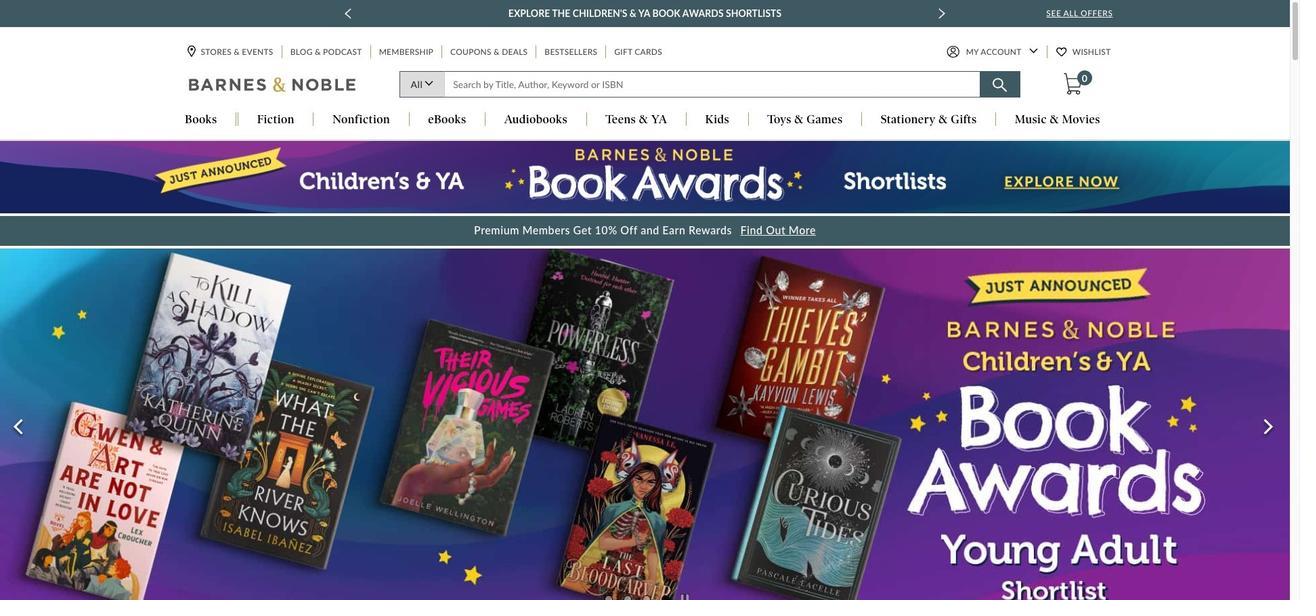 Task type: vqa. For each thing, say whether or not it's contained in the screenshot.
LEGO Architecture image
no



Task type: describe. For each thing, give the bounding box(es) containing it.
Search by Title, Author, Keyword or ISBN text field
[[445, 71, 981, 98]]

search image
[[993, 78, 1007, 92]]

next slide / item image
[[939, 8, 946, 19]]



Task type: locate. For each thing, give the bounding box(es) containing it.
logo image
[[189, 77, 357, 96]]

cart image
[[1064, 73, 1083, 95]]

previous slide / item image
[[345, 8, 351, 19]]

down arrow image
[[1030, 48, 1038, 54]]

barnes & noble children's & ya book awards shortlist: young adult. featured titles: curious tides;  gwen & art are not in love: a novel;  last bloodcarver;  powerless;  their vicious games;  thieves' gambit;  to kill a shadow;  what the river knows image
[[0, 200, 1291, 600]]

just announced the barnes & noble children's & ya book awards shortlists.  explore now image
[[0, 141, 1291, 213]]

main content
[[0, 141, 1301, 600]]

user image
[[947, 46, 960, 59]]

None field
[[445, 71, 981, 98]]



